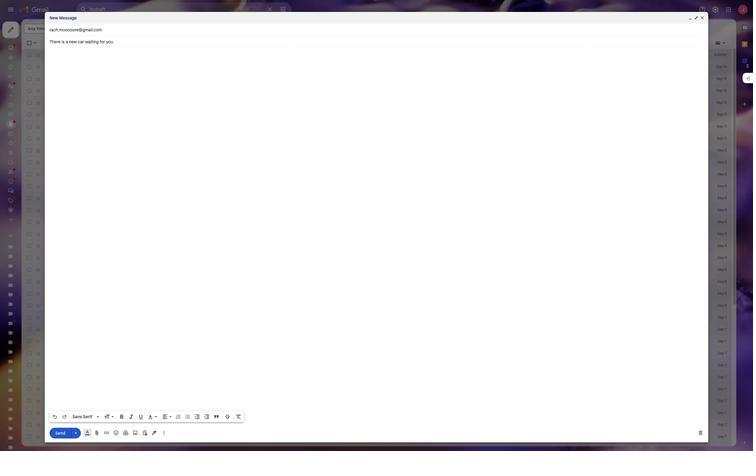 Task type: locate. For each thing, give the bounding box(es) containing it.
older image
[[703, 40, 709, 46]]

insert files using drive image
[[123, 430, 129, 436]]

11 for 1st sep 11 row from the bottom of the page
[[724, 136, 727, 141]]

sep for second sep 7 "row"
[[718, 327, 724, 332]]

3 not important switch from the top
[[44, 76, 50, 82]]

2 vertical spatial -
[[151, 434, 153, 440]]

0 vertical spatial 12
[[724, 76, 727, 81]]

sep for 13th the sep 8 row
[[718, 291, 724, 296]]

1 vertical spatial -
[[193, 422, 195, 428]]

just
[[268, 434, 275, 440]]

7
[[725, 315, 727, 320], [725, 327, 727, 332], [725, 339, 727, 344], [725, 351, 727, 355], [725, 363, 727, 367], [725, 375, 727, 379], [725, 387, 727, 391], [725, 399, 727, 403], [725, 411, 727, 415], [725, 423, 727, 427], [725, 435, 727, 439]]

of left film
[[161, 410, 165, 416]]

attachment
[[72, 26, 95, 31]]

7 for eighth sep 7 "row" from the bottom of the page
[[725, 315, 727, 320]]

insert link ‪(⌘k)‬ image
[[104, 430, 110, 436]]

sep for fourth sep 7 "row"
[[718, 351, 724, 355]]

14 8 from the top
[[725, 303, 727, 308]]

sep for 4th sep 7 "row" from the bottom of the page
[[718, 363, 724, 367]]

7 for eighth sep 7 "row" from the top
[[725, 399, 727, 403]]

10 not important switch from the top
[[44, 159, 50, 165]]

0 vertical spatial draft
[[53, 410, 63, 416]]

6 sep 8 from the top
[[718, 208, 727, 212]]

6 8 from the top
[[725, 208, 727, 212]]

12 8 from the top
[[725, 279, 727, 284]]

3 12 from the top
[[724, 100, 727, 105]]

14 sep 8 from the top
[[718, 303, 727, 308]]

the
[[223, 410, 229, 416], [255, 410, 261, 416], [298, 410, 304, 416], [372, 422, 378, 428], [512, 422, 518, 428], [194, 434, 200, 440], [243, 434, 249, 440]]

2 vertical spatial draft
[[53, 434, 63, 440]]

1 sep 12 from the top
[[716, 76, 727, 81]]

sep for 12th the sep 8 row from the bottom of the page
[[718, 172, 724, 176]]

11 for third sep 11 row from the bottom of the page
[[724, 112, 727, 117]]

1 sep 7 row from the top
[[21, 312, 732, 324]]

34 not important switch from the top
[[44, 446, 50, 451]]

sep 8
[[718, 148, 727, 153], [718, 160, 727, 164], [718, 172, 727, 176], [718, 184, 727, 188], [718, 196, 727, 200], [718, 208, 727, 212], [718, 220, 727, 224], [718, 232, 727, 236], [718, 244, 727, 248], [718, 255, 727, 260], [718, 267, 727, 272], [718, 279, 727, 284], [718, 291, 727, 296], [718, 303, 727, 308]]

to right bold ‪(⌘b)‬ icon
[[125, 411, 129, 415]]

sep for eighth sep 7 "row" from the bottom of the page
[[718, 315, 724, 320]]

1 vertical spatial sep 11
[[717, 124, 727, 129]]

8 sep 8 row from the top
[[21, 228, 732, 240]]

cut right rough
[[154, 410, 160, 416]]

discard draft ‪(⌘⇧d)‬ image
[[698, 430, 704, 436]]

5 8 from the top
[[725, 196, 727, 200]]

17 not important switch from the top
[[44, 243, 50, 249]]

write
[[129, 411, 138, 415]]

1 7 from the top
[[725, 315, 727, 320]]

5 sep 8 row from the top
[[21, 192, 732, 204]]

trademark
[[317, 422, 336, 428]]

sep for 6th the sep 8 row
[[718, 208, 724, 212]]

2 vertical spatial sep 11
[[717, 136, 727, 141]]

7 for 3rd sep 7 "row" from the top of the page
[[725, 339, 727, 344]]

i'm
[[170, 434, 176, 440]]

6 sep 8 row from the top
[[21, 204, 732, 216]]

for
[[188, 434, 193, 440]]

i
[[266, 434, 267, 440], [292, 434, 293, 440]]

the right for
[[194, 434, 200, 440]]

0 horizontal spatial -
[[151, 434, 153, 440]]

7 sep 8 from the top
[[718, 220, 727, 224]]

has attachment button
[[59, 24, 99, 33]]

1 vertical spatial draft
[[53, 422, 63, 428]]

that
[[478, 422, 486, 428]]

8
[[725, 148, 727, 153], [725, 160, 727, 164], [725, 172, 727, 176], [725, 184, 727, 188], [725, 196, 727, 200], [725, 208, 727, 212], [725, 220, 727, 224], [725, 232, 727, 236], [725, 244, 727, 248], [725, 255, 727, 260], [725, 267, 727, 272], [725, 279, 727, 284], [725, 291, 727, 296], [725, 303, 727, 308]]

send button
[[50, 428, 71, 439]]

1 12 from the top
[[724, 76, 727, 81]]

not important switch
[[44, 52, 50, 58], [44, 64, 50, 70], [44, 76, 50, 82], [44, 88, 50, 94], [44, 100, 50, 106], [44, 112, 50, 118], [44, 124, 50, 130], [44, 136, 50, 141], [44, 147, 50, 153], [44, 159, 50, 165], [44, 171, 50, 177], [44, 183, 50, 189], [44, 195, 50, 201], [44, 207, 50, 213], [44, 219, 50, 225], [44, 231, 50, 237], [44, 243, 50, 249], [44, 255, 50, 261], [44, 267, 50, 273], [44, 279, 50, 285], [44, 291, 50, 297], [44, 303, 50, 309], [44, 315, 50, 321], [44, 327, 50, 333], [44, 338, 50, 344], [44, 350, 50, 356], [44, 362, 50, 368], [44, 374, 50, 380], [44, 386, 50, 392], [44, 398, 50, 404], [44, 410, 50, 416], [44, 422, 50, 428], [44, 434, 50, 440], [44, 446, 50, 451]]

strikethrough ‪(⌘⇧x)‬ image
[[224, 414, 230, 420]]

0 vertical spatial sep 11
[[717, 112, 727, 117]]

main content containing has attachment
[[21, 19, 736, 451]]

6 sep 7 from the top
[[718, 375, 727, 379]]

2 8 from the top
[[725, 160, 727, 164]]

3:48 pm row
[[21, 49, 732, 61]]

to left edit on the bottom of page
[[210, 410, 213, 416]]

sep 8 for 7th the sep 8 row from the bottom
[[718, 232, 727, 236]]

7 for 4th sep 7 "row" from the bottom of the page
[[725, 363, 727, 367]]

undo ‪(⌘z)‬ image
[[52, 414, 58, 420]]

-
[[174, 410, 176, 416], [193, 422, 195, 428], [151, 434, 153, 440]]

12 not important switch from the top
[[44, 183, 50, 189]]

26 not important switch from the top
[[44, 350, 50, 356]]

edit
[[215, 410, 222, 416]]

sep 8 row
[[21, 144, 732, 156], [21, 156, 732, 168], [21, 168, 732, 180], [21, 180, 732, 192], [21, 192, 732, 204], [21, 204, 732, 216], [21, 216, 732, 228], [21, 228, 732, 240], [21, 240, 732, 252], [21, 252, 732, 264], [21, 264, 732, 276], [21, 276, 732, 288], [21, 288, 732, 300], [21, 300, 732, 312]]

- right film
[[174, 410, 176, 416]]

formatting options toolbar
[[50, 412, 244, 422]]

sep 12 row
[[21, 73, 732, 85], [21, 85, 732, 97], [21, 97, 732, 109]]

has attachment
[[63, 26, 95, 31]]

sans
[[73, 414, 82, 420]]

also
[[242, 422, 250, 428]]

i left just
[[266, 434, 267, 440]]

0 horizontal spatial cut
[[154, 410, 160, 416]]

hi
[[154, 434, 158, 440]]

rough
[[230, 410, 241, 416]]

4 not important switch from the top
[[44, 88, 50, 94]]

- down "indent less ‪(⌘[)‬" image
[[193, 422, 195, 428]]

sep 8 for 5th the sep 8 row from the top of the page
[[718, 196, 727, 200]]

sep 8 for tenth the sep 8 row from the top
[[718, 255, 727, 260]]

sep 7 for eighth sep 7 "row" from the top
[[718, 399, 727, 403]]

7 not important switch from the top
[[44, 124, 50, 130]]

1 sep 8 row from the top
[[21, 144, 732, 156]]

13 not important switch from the top
[[44, 195, 50, 201]]

redo ‪(⌘y)‬ image
[[61, 414, 67, 420]]

sep 7 row
[[21, 312, 732, 324], [21, 324, 732, 335], [21, 335, 732, 347], [21, 347, 732, 359], [21, 359, 732, 371], [21, 371, 732, 383], [21, 383, 732, 395], [21, 395, 732, 407]]

9 7 from the top
[[725, 411, 727, 415]]

cut
[[154, 410, 160, 416], [242, 410, 249, 416]]

of
[[161, 410, 165, 416], [250, 410, 254, 416], [337, 422, 341, 428], [393, 422, 397, 428], [238, 434, 241, 440]]

8 7 from the top
[[725, 399, 727, 403]]

sep for 3rd sep 7 "row" from the top of the page
[[718, 339, 724, 344]]

sep for 4th the sep 8 row from the top of the page
[[718, 184, 724, 188]]

of left bandai.
[[337, 422, 341, 428]]

14 sep 8 row from the top
[[21, 300, 732, 312]]

1 sep 7 from the top
[[718, 315, 727, 320]]

8 sep 7 row from the top
[[21, 395, 732, 407]]

8 for second the sep 8 row from the top of the page
[[725, 160, 727, 164]]

1 vertical spatial sep 12
[[716, 88, 727, 93]]

11
[[724, 112, 727, 117], [724, 124, 727, 129], [724, 136, 727, 141]]

cut right remove formatting ‪(⌘\)‬ icon
[[242, 410, 249, 416]]

sep for seventh the sep 8 row from the top
[[718, 220, 724, 224]]

1 vertical spatial 11
[[724, 124, 727, 129]]

5 sep 8 from the top
[[718, 196, 727, 200]]

sep 14 row
[[21, 61, 732, 73]]

mando
[[137, 434, 150, 440]]

23 not important switch from the top
[[44, 315, 50, 321]]

1 sep 8 from the top
[[718, 148, 727, 153]]

2 sep 8 row from the top
[[21, 156, 732, 168]]

bold ‪(⌘b)‬ image
[[119, 414, 125, 420]]

draft left sans
[[53, 410, 63, 416]]

0 horizontal spatial i
[[266, 434, 267, 440]]

14
[[723, 64, 727, 69]]

19 not important switch from the top
[[44, 267, 50, 273]]

attach files image
[[94, 430, 100, 436]]

None search field
[[76, 2, 291, 17]]

4 sep 7 from the top
[[718, 351, 727, 355]]

9 8 from the top
[[725, 244, 727, 248]]

navigation
[[0, 19, 72, 451]]

5 sep 7 from the top
[[718, 363, 727, 367]]

sep 7 for seventh sep 7 "row" from the top
[[718, 387, 727, 391]]

1 11 from the top
[[724, 112, 727, 117]]

2 sep 7 from the top
[[718, 327, 727, 332]]

learned
[[276, 434, 290, 440]]

6 sep 7 row from the top
[[21, 371, 732, 383]]

gary,
[[159, 434, 169, 440]]

12
[[724, 76, 727, 81], [724, 88, 727, 93], [724, 100, 727, 105]]

bandai.
[[343, 422, 357, 428]]

0 vertical spatial -
[[174, 410, 176, 416]]

2 vertical spatial 12
[[724, 100, 727, 105]]

main content
[[21, 19, 736, 451]]

1 sep 11 row from the top
[[21, 109, 732, 121]]

8 for sixth the sep 8 row from the bottom of the page
[[725, 244, 727, 248]]

11 8 from the top
[[725, 267, 727, 272]]

orlando,
[[113, 434, 129, 440]]

the left film.
[[255, 410, 261, 416]]

draft
[[53, 410, 63, 416], [53, 422, 63, 428], [53, 434, 63, 440]]

8 for 1st the sep 8 row from the bottom
[[725, 303, 727, 308]]

tim,
[[177, 410, 185, 416]]

called
[[251, 422, 262, 428]]

1 sep 11 from the top
[[717, 112, 727, 117]]

3 7 from the top
[[725, 339, 727, 344]]

more options image
[[162, 430, 166, 436]]

3 11 from the top
[[724, 136, 727, 141]]

0 horizontal spatial to
[[125, 411, 129, 415]]

28 not important switch from the top
[[44, 374, 50, 380]]

sep 8 for third the sep 8 row from the bottom of the page
[[718, 279, 727, 284]]

0 vertical spatial sep 12
[[716, 76, 727, 81]]

vending
[[398, 422, 413, 428]]

7 for 6th sep 7 "row" from the top of the page
[[725, 375, 727, 379]]

8 8 from the top
[[725, 232, 727, 236]]

sep 11
[[717, 112, 727, 117], [717, 124, 727, 129], [717, 136, 727, 141]]

(ガシャポン),
[[216, 422, 241, 428]]

sep 8 for 12th the sep 8 row from the bottom of the page
[[718, 172, 727, 176]]

2 12 from the top
[[724, 88, 727, 93]]

to inside needs to write rough cut of film - tim, don't forget to edit the rough cut of the film. we're nearing the deadline.
[[125, 411, 129, 415]]

sep 7
[[718, 315, 727, 320], [718, 327, 727, 332], [718, 339, 727, 344], [718, 351, 727, 355], [718, 363, 727, 367], [718, 375, 727, 379], [718, 387, 727, 391], [718, 399, 727, 403], [718, 411, 727, 415], [718, 423, 727, 427], [718, 435, 727, 439]]

i left the have
[[292, 434, 293, 440]]

7 sep 7 from the top
[[718, 387, 727, 391]]

2 vertical spatial sep 12
[[716, 100, 727, 105]]

9 sep 8 from the top
[[718, 244, 727, 248]]

1 sep 12 row from the top
[[21, 73, 732, 85]]

not important switch inside the 3:48 pm row
[[44, 52, 50, 58]]

draft up the send
[[53, 422, 63, 428]]

tab list
[[736, 19, 753, 430]]

sep for 2nd sep 11 row
[[717, 124, 723, 129]]

12 sep 8 row from the top
[[21, 276, 732, 288]]

of right the tone
[[238, 434, 241, 440]]

8 for tenth the sep 8 row from the top
[[725, 255, 727, 260]]

7 8 from the top
[[725, 220, 727, 224]]

draft left more send options icon
[[53, 434, 63, 440]]

3 sep 11 row from the top
[[21, 133, 732, 144]]

12 sep 8 from the top
[[718, 279, 727, 284]]

8 sep 8 from the top
[[718, 232, 727, 236]]

numbered list ‪(⌘⇧7)‬ image
[[175, 414, 181, 420]]

22 not important switch from the top
[[44, 303, 50, 309]]

3 sep 8 from the top
[[718, 172, 727, 176]]

tone
[[228, 434, 236, 440]]

dispensed
[[433, 422, 452, 428]]

remove formatting ‪(⌘\)‬ image
[[235, 414, 241, 420]]

sep 11 row
[[21, 109, 732, 121], [21, 121, 732, 133], [21, 133, 732, 144]]

0 vertical spatial 11
[[724, 112, 727, 117]]

12 for 30th not important switch from the bottom of the page
[[724, 100, 727, 105]]

2 i from the left
[[292, 434, 293, 440]]

sep for sixth the sep 8 row from the bottom of the page
[[718, 244, 724, 248]]

8 for 6th the sep 8 row
[[725, 208, 727, 212]]

sep
[[716, 64, 722, 69], [716, 76, 723, 81], [716, 88, 723, 93], [716, 100, 723, 105], [717, 112, 723, 117], [717, 124, 723, 129], [717, 136, 723, 141], [718, 148, 724, 153], [718, 160, 724, 164], [718, 172, 724, 176], [718, 184, 724, 188], [718, 196, 724, 200], [718, 208, 724, 212], [718, 220, 724, 224], [718, 232, 724, 236], [718, 244, 724, 248], [718, 255, 724, 260], [718, 267, 724, 272], [718, 279, 724, 284], [718, 291, 724, 296], [718, 303, 724, 308], [718, 315, 724, 320], [718, 327, 724, 332], [718, 339, 724, 344], [718, 351, 724, 355], [718, 363, 724, 367], [718, 375, 724, 379], [718, 387, 724, 391], [718, 399, 724, 403], [718, 411, 724, 415], [718, 423, 724, 427], [718, 435, 724, 439]]

sep 14
[[716, 64, 727, 69]]

- left the "hi"
[[151, 434, 153, 440]]

1 vertical spatial 12
[[724, 88, 727, 93]]

row
[[21, 407, 732, 419], [21, 419, 732, 431], [21, 431, 732, 443], [21, 443, 732, 451]]

4 7 from the top
[[725, 351, 727, 355]]

1 draft from the top
[[53, 410, 63, 416]]

8 sep 7 from the top
[[718, 399, 727, 403]]

wed, aug 30, 2023, 4:42 pm element
[[715, 446, 727, 451]]

sep 11 for 1st sep 11 row from the bottom of the page
[[717, 136, 727, 141]]

gachapon
[[155, 422, 175, 428]]

13 sep 8 from the top
[[718, 291, 727, 296]]

1 horizontal spatial to
[[210, 410, 213, 416]]

refresh image
[[44, 40, 50, 46]]

1 row from the top
[[21, 407, 732, 419]]

sep 12
[[716, 76, 727, 81], [716, 88, 727, 93], [716, 100, 727, 105]]

a
[[313, 422, 316, 428]]

20 not important switch from the top
[[44, 279, 50, 285]]

1 horizontal spatial i
[[292, 434, 293, 440]]

2 vertical spatial 11
[[724, 136, 727, 141]]

message
[[59, 15, 77, 21]]

orange
[[140, 423, 152, 427]]

sep 7 for 6th sep 7 "row" from the top of the page
[[718, 375, 727, 379]]

10 sep 8 from the top
[[718, 255, 727, 260]]

4 8 from the top
[[725, 184, 727, 188]]

of up called
[[250, 410, 254, 416]]

2 cut from the left
[[242, 410, 249, 416]]

to
[[210, 410, 213, 416], [125, 411, 129, 415]]

1 horizontal spatial -
[[174, 410, 176, 416]]

sep 7 for fourth sep 7 "row"
[[718, 351, 727, 355]]

2 7 from the top
[[725, 327, 727, 332]]

12 for 31th not important switch from the bottom
[[724, 88, 727, 93]]

8 for third the sep 8 row from the bottom of the page
[[725, 279, 727, 284]]

not important switch inside sep 14 row
[[44, 64, 50, 70]]

sep 7 for eighth sep 7 "row" from the bottom of the page
[[718, 315, 727, 320]]

1 horizontal spatial cut
[[242, 410, 249, 416]]

variety
[[379, 422, 392, 428]]



Task type: describe. For each thing, give the bounding box(es) containing it.
deadline.
[[306, 410, 323, 416]]

originated
[[487, 422, 506, 428]]

rach.mooooore@gmail.com
[[50, 27, 102, 33]]

sep for seventh sep 7 "row" from the top
[[718, 387, 724, 391]]

30 not important switch from the top
[[44, 398, 50, 404]]

sep for 1st sep 11 row from the bottom of the page
[[717, 136, 723, 141]]

sep 8 for second the sep 8 row from the top of the page
[[718, 160, 727, 164]]

7 for second sep 7 "row"
[[725, 327, 727, 332]]

4 row from the top
[[21, 443, 732, 451]]

gachapon
[[263, 422, 282, 428]]

1 cut from the left
[[154, 410, 160, 416]]

the right in
[[512, 422, 518, 428]]

toys
[[469, 422, 477, 428]]

16 not important switch from the top
[[44, 231, 50, 237]]

the left variety
[[372, 422, 378, 428]]

quote ‪(⌘⇧9)‬ image
[[213, 414, 219, 420]]

send
[[55, 431, 65, 436]]

2 sep 7 row from the top
[[21, 324, 732, 335]]

8 for 12th the sep 8 row from the bottom of the page
[[725, 172, 727, 176]]

5 sep 7 row from the top
[[21, 359, 732, 371]]

sans serif
[[73, 414, 92, 420]]

sep for sep 14 row
[[716, 64, 722, 69]]

7 for fourth sep 7 "row"
[[725, 351, 727, 355]]

my
[[130, 434, 136, 440]]

sep for eighth sep 7 "row" from the top
[[718, 399, 724, 403]]

Message Body text field
[[50, 51, 704, 410]]

6 not important switch from the top
[[44, 112, 50, 118]]

27 not important switch from the top
[[44, 362, 50, 368]]

3:48 pm
[[714, 53, 727, 57]]

needs
[[114, 411, 124, 415]]

10 sep 8 row from the top
[[21, 252, 732, 264]]

of right variety
[[393, 422, 397, 428]]

minimize image
[[688, 16, 693, 20]]

sep 8 for 14th the sep 8 row from the bottom
[[718, 148, 727, 153]]

2 sep 12 from the top
[[716, 88, 727, 93]]

sep for tenth the sep 8 row from the top
[[718, 255, 724, 260]]

sep 8 for 1st the sep 8 row from the bottom
[[718, 303, 727, 308]]

sans serif option
[[71, 414, 96, 420]]

sep 8 for 13th the sep 8 row
[[718, 291, 727, 296]]

draft for gachapon
[[53, 422, 63, 428]]

sep for second the sep 8 row from the top of the page
[[718, 160, 724, 164]]

11 not important switch from the top
[[44, 171, 50, 177]]

sep for 5th the sep 8 row from the top of the page
[[718, 196, 724, 200]]

3 sep 8 row from the top
[[21, 168, 732, 180]]

7 for seventh sep 7 "row" from the top
[[725, 387, 727, 391]]

the right nearing
[[298, 410, 304, 416]]

toggle split pane mode image
[[715, 40, 721, 46]]

pop out image
[[694, 16, 699, 20]]

sep 11 for 2nd sep 11 row
[[717, 124, 727, 129]]

gashapon
[[196, 422, 215, 428]]

among
[[358, 422, 371, 428]]

nearing
[[283, 410, 297, 416]]

2 sep 11 row from the top
[[21, 121, 732, 133]]

indent more ‪(⌘])‬ image
[[204, 414, 210, 420]]

machine-
[[414, 422, 433, 428]]

new message dialog
[[45, 12, 708, 443]]

insert photo image
[[132, 430, 138, 436]]

sep 11 for third sep 11 row from the bottom of the page
[[717, 112, 727, 117]]

sorry
[[177, 434, 187, 440]]

needs to write rough cut of film - tim, don't forget to edit the rough cut of the film. we're nearing the deadline.
[[114, 410, 323, 416]]

3 row from the top
[[21, 431, 732, 443]]

gachapon means... - gashapon (ガシャポン), also called gachapon (ガチャポン), is a trademark of bandai. among the variety of vending machine-dispensed capsule toys that originated in the 196
[[155, 422, 525, 428]]

3 draft from the top
[[53, 434, 63, 440]]

film
[[166, 410, 173, 416]]

sep 8 for 6th the sep 8 row
[[718, 208, 727, 212]]

9 sep 8 row from the top
[[21, 240, 732, 252]]

9 not important switch from the top
[[44, 147, 50, 153]]

serif
[[83, 414, 92, 420]]

33 not important switch from the top
[[44, 434, 50, 440]]

8 not important switch from the top
[[44, 136, 50, 141]]

15 not important switch from the top
[[44, 219, 50, 225]]

don't
[[186, 410, 196, 416]]

sep for 7th the sep 8 row from the bottom
[[718, 232, 724, 236]]

2 row from the top
[[21, 419, 732, 431]]

indent less ‪(⌘[)‬ image
[[194, 414, 200, 420]]

25 not important switch from the top
[[44, 338, 50, 344]]

new
[[50, 15, 58, 21]]

more send options image
[[73, 430, 79, 436]]

new message
[[50, 15, 77, 21]]

is
[[309, 422, 312, 428]]

12 for third not important switch from the top of the page
[[724, 76, 727, 81]]

21 not important switch from the top
[[44, 291, 50, 297]]

dunlap
[[304, 434, 317, 440]]

1 i from the left
[[266, 434, 267, 440]]

sep 8 for 4th the sep 8 row from the top of the page
[[718, 184, 727, 188]]

means...
[[176, 422, 192, 428]]

8 for 7th the sep 8 row from the bottom
[[725, 232, 727, 236]]

11 7 from the top
[[725, 435, 727, 439]]

14 not important switch from the top
[[44, 207, 50, 213]]

11 sep 8 row from the top
[[21, 264, 732, 276]]

draft for needs
[[53, 410, 63, 416]]

close image
[[700, 16, 705, 20]]

Subject field
[[50, 39, 704, 45]]

18 not important switch from the top
[[44, 255, 50, 261]]

32 not important switch from the top
[[44, 422, 50, 428]]

sep 7 for 4th sep 7 "row" from the bottom of the page
[[718, 363, 727, 367]]

forget
[[197, 410, 209, 416]]

8 for 13th the sep 8 row
[[725, 291, 727, 296]]

29 not important switch from the top
[[44, 386, 50, 392]]

2 horizontal spatial -
[[193, 422, 195, 428]]

8 for 11th the sep 8 row
[[725, 267, 727, 272]]

3 sep 12 from the top
[[716, 100, 727, 105]]

july/stuff2do
[[114, 423, 136, 427]]

syndrome.
[[318, 434, 338, 440]]

5 not important switch from the top
[[44, 100, 50, 106]]

sep for 6th sep 7 "row" from the top of the page
[[718, 375, 724, 379]]

sep 8 for seventh the sep 8 row from the top
[[718, 220, 727, 224]]

3 sep 7 row from the top
[[21, 335, 732, 347]]

insert signature image
[[151, 430, 157, 436]]

sep 8 for sixth the sep 8 row from the bottom of the page
[[718, 244, 727, 248]]

clear search image
[[264, 3, 276, 15]]

196
[[519, 422, 525, 428]]

10 7 from the top
[[725, 423, 727, 427]]

8 for seventh the sep 8 row from the top
[[725, 220, 727, 224]]

inappropriate
[[201, 434, 227, 440]]

search mail image
[[78, 4, 89, 15]]

toggle confidential mode image
[[142, 430, 148, 436]]

rough
[[141, 410, 153, 416]]

8 for 4th the sep 8 row from the top of the page
[[725, 184, 727, 188]]

sep for 14th the sep 8 row from the bottom
[[718, 148, 724, 153]]

11 for 2nd sep 11 row
[[724, 124, 727, 129]]

sep 7 for 3rd sep 7 "row" from the top of the page
[[718, 339, 727, 344]]

the left subject,
[[243, 434, 249, 440]]

sep for third sep 11 row from the bottom of the page
[[717, 112, 723, 117]]

insert emoji ‪(⌘⇧2)‬ image
[[113, 430, 119, 436]]

sep 7 for second sep 7 "row"
[[718, 327, 727, 332]]

10 sep 7 from the top
[[718, 423, 727, 427]]

11 sep 7 from the top
[[718, 435, 727, 439]]

italic ‪(⌘i)‬ image
[[128, 414, 134, 420]]

settings image
[[712, 6, 719, 13]]

8 for 14th the sep 8 row from the bottom
[[725, 148, 727, 153]]

sep for 1st the sep 8 row from the bottom
[[718, 303, 724, 308]]

in
[[507, 422, 510, 428]]

4 sep 7 row from the top
[[21, 347, 732, 359]]

have
[[294, 434, 303, 440]]

subject,
[[250, 434, 265, 440]]

(ガチャポン),
[[283, 422, 308, 428]]

capsule
[[453, 422, 468, 428]]

bulleted list ‪(⌘⇧8)‬ image
[[185, 414, 191, 420]]

4 sep 8 row from the top
[[21, 180, 732, 192]]

2 sep 12 row from the top
[[21, 85, 732, 97]]

31 not important switch from the top
[[44, 410, 50, 416]]

advanced search options image
[[277, 3, 289, 15]]

9 sep 7 from the top
[[718, 411, 727, 415]]

orlando, my mando - hi gary, i'm sorry for the inappropriate tone of the subject, i just learned i have dunlap syndrome.
[[113, 434, 338, 440]]

we're
[[271, 410, 282, 416]]

sep for 11th the sep 8 row
[[718, 267, 724, 272]]

8 for 5th the sep 8 row from the top of the page
[[725, 196, 727, 200]]

film.
[[262, 410, 270, 416]]

the right edit on the bottom of page
[[223, 410, 229, 416]]

7 sep 7 row from the top
[[21, 383, 732, 395]]

has
[[63, 26, 71, 31]]

underline ‪(⌘u)‬ image
[[138, 414, 144, 420]]

24 not important switch from the top
[[44, 327, 50, 333]]

13 sep 8 row from the top
[[21, 288, 732, 300]]

sep for third the sep 8 row from the bottom of the page
[[718, 279, 724, 284]]

7 sep 8 row from the top
[[21, 216, 732, 228]]

sep 8 for 11th the sep 8 row
[[718, 267, 727, 272]]

3 sep 12 row from the top
[[21, 97, 732, 109]]



Task type: vqa. For each thing, say whether or not it's contained in the screenshot.
left THE QUERY ABOUT NEW IPHONE
no



